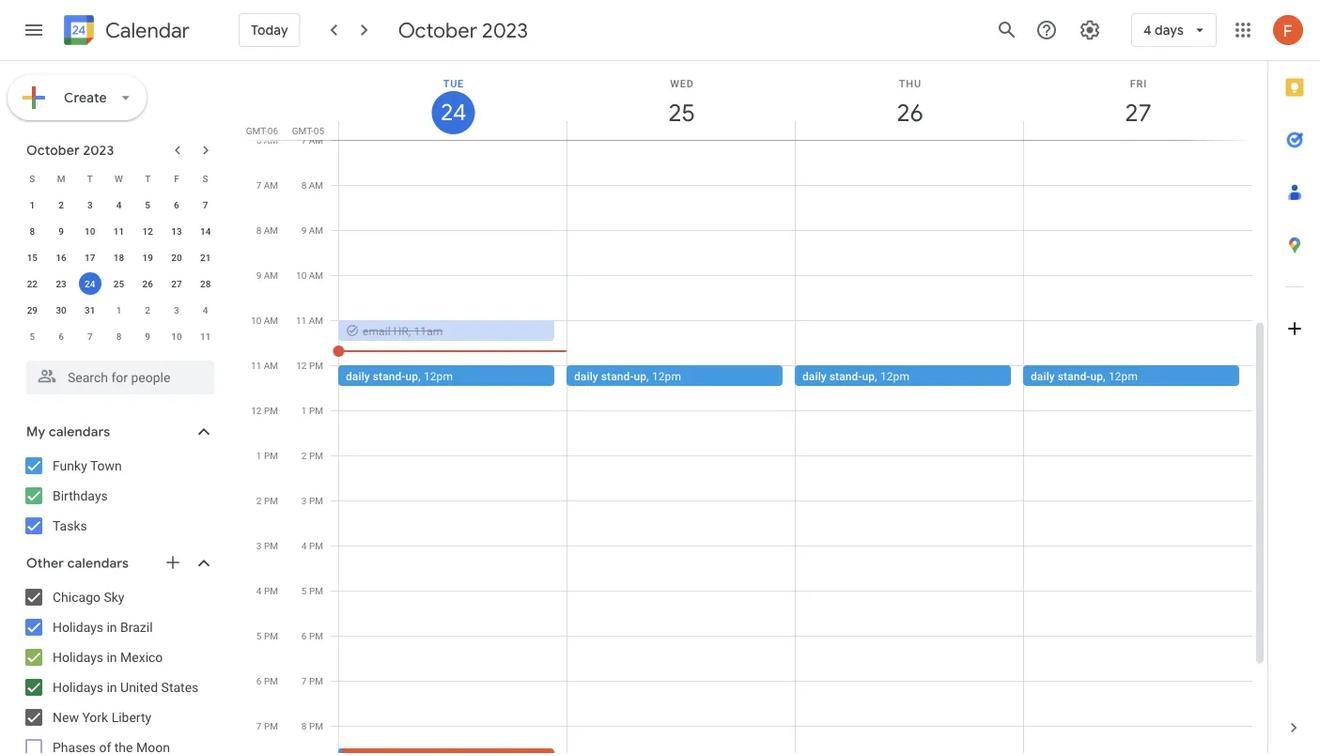 Task type: describe. For each thing, give the bounding box(es) containing it.
2 daily from the left
[[574, 370, 598, 383]]

3 stand- from the left
[[830, 370, 862, 383]]

29
[[27, 304, 38, 316]]

6 left 06
[[256, 134, 262, 146]]

27 link
[[1117, 91, 1160, 134]]

email hr , 11am
[[363, 325, 443, 338]]

0 vertical spatial 1 pm
[[302, 405, 323, 416]]

1 horizontal spatial 11 am
[[296, 315, 323, 326]]

grid containing 25
[[241, 61, 1268, 755]]

10 element
[[79, 220, 101, 242]]

20
[[171, 252, 182, 263]]

6 right states
[[256, 676, 262, 687]]

2 horizontal spatial 12
[[296, 360, 307, 371]]

holidays for holidays in mexico
[[53, 650, 103, 665]]

0 vertical spatial 2023
[[482, 17, 528, 43]]

birthdays
[[53, 488, 108, 504]]

wed
[[670, 78, 694, 89]]

my calendars button
[[4, 417, 233, 447]]

31
[[85, 304, 95, 316]]

1 vertical spatial 8 am
[[256, 225, 278, 236]]

7 up 8 pm
[[302, 676, 307, 687]]

7 up 14 element in the top of the page
[[203, 199, 208, 211]]

26 inside the 26 element
[[142, 278, 153, 289]]

2 daily stand-up , 12pm from the left
[[574, 370, 681, 383]]

16
[[56, 252, 66, 263]]

holidays in brazil
[[53, 620, 153, 635]]

6 down 30 element
[[58, 331, 64, 342]]

chicago
[[53, 590, 101, 605]]

1 horizontal spatial 2 pm
[[302, 450, 323, 461]]

row group containing 1
[[18, 192, 220, 350]]

create button
[[8, 75, 146, 120]]

21
[[200, 252, 211, 263]]

27 inside column header
[[1124, 97, 1151, 128]]

0 vertical spatial 6 pm
[[302, 631, 323, 642]]

23 element
[[50, 273, 72, 295]]

november 10 element
[[165, 325, 188, 348]]

november 4 element
[[194, 299, 217, 321]]

row containing 15
[[18, 244, 220, 271]]

november 5 element
[[21, 325, 44, 348]]

calendar element
[[60, 11, 190, 53]]

sky
[[104, 590, 125, 605]]

25 element
[[108, 273, 130, 295]]

25 column header
[[567, 61, 796, 140]]

7 down the 6 am
[[256, 179, 262, 191]]

2 t from the left
[[145, 173, 151, 184]]

states
[[161, 680, 199, 695]]

united
[[120, 680, 158, 695]]

2 s from the left
[[203, 173, 208, 184]]

4 daily stand-up , 12pm from the left
[[1031, 370, 1138, 383]]

1 vertical spatial 12 pm
[[251, 405, 278, 416]]

november 7 element
[[79, 325, 101, 348]]

other
[[26, 555, 64, 572]]

3 daily stand-up , 12pm from the left
[[803, 370, 910, 383]]

2 inside november 2 element
[[145, 304, 150, 316]]

0 vertical spatial 5 pm
[[302, 585, 323, 597]]

november 9 element
[[136, 325, 159, 348]]

gmt- for 06
[[246, 125, 268, 136]]

today
[[251, 22, 288, 39]]

25 link
[[660, 91, 703, 134]]

in for mexico
[[107, 650, 117, 665]]

november 2 element
[[136, 299, 159, 321]]

gmt-05
[[292, 125, 324, 136]]

1 stand- from the left
[[373, 370, 406, 383]]

1 12pm from the left
[[424, 370, 453, 383]]

12 inside october 2023 grid
[[142, 226, 153, 237]]

4 days
[[1144, 22, 1184, 39]]

15
[[27, 252, 38, 263]]

1 horizontal spatial 9 am
[[301, 225, 323, 236]]

26 column header
[[795, 61, 1024, 140]]

8 pm
[[302, 721, 323, 732]]

7 left "05"
[[301, 134, 307, 146]]

13 element
[[165, 220, 188, 242]]

row containing 8
[[18, 218, 220, 244]]

other calendars
[[26, 555, 129, 572]]

settings menu image
[[1079, 19, 1101, 41]]

31 element
[[79, 299, 101, 321]]

1 s from the left
[[29, 173, 35, 184]]

25 inside 25 element
[[114, 278, 124, 289]]

21 element
[[194, 246, 217, 269]]

3 daily from the left
[[803, 370, 827, 383]]

row containing 5
[[18, 323, 220, 350]]

15 element
[[21, 246, 44, 269]]

24 inside column header
[[439, 98, 465, 127]]

26 link
[[889, 91, 932, 134]]

1 daily from the left
[[346, 370, 370, 383]]

11am
[[414, 325, 443, 338]]

tasks
[[53, 518, 87, 534]]

my calendars list
[[4, 451, 233, 541]]

1 daily stand-up , 12pm from the left
[[346, 370, 453, 383]]

fri
[[1130, 78, 1148, 89]]

1 vertical spatial 1 pm
[[256, 450, 278, 461]]

1 vertical spatial 7 pm
[[256, 721, 278, 732]]

town
[[90, 458, 122, 474]]

new
[[53, 710, 79, 726]]

30
[[56, 304, 66, 316]]

hr
[[394, 325, 409, 338]]

2 up from the left
[[634, 370, 647, 383]]

06
[[268, 125, 278, 136]]

holidays for holidays in united states
[[53, 680, 103, 695]]

other calendars list
[[4, 583, 233, 755]]

0 horizontal spatial 2023
[[83, 142, 114, 159]]

23
[[56, 278, 66, 289]]

row containing s
[[18, 165, 220, 192]]



Task type: vqa. For each thing, say whether or not it's contained in the screenshot.
Title text field
no



Task type: locate. For each thing, give the bounding box(es) containing it.
26 inside 26 'column header'
[[896, 97, 922, 128]]

1 horizontal spatial october 2023
[[398, 17, 528, 43]]

27
[[1124, 97, 1151, 128], [171, 278, 182, 289]]

11 am
[[296, 315, 323, 326], [251, 360, 278, 371]]

0 horizontal spatial 1 pm
[[256, 450, 278, 461]]

24 down 17
[[85, 278, 95, 289]]

row down november 1 element
[[18, 323, 220, 350]]

row containing 1
[[18, 192, 220, 218]]

liberty
[[111, 710, 151, 726]]

t right m on the left of page
[[87, 173, 93, 184]]

2 vertical spatial holidays
[[53, 680, 103, 695]]

2 pm
[[302, 450, 323, 461], [256, 495, 278, 507]]

2 vertical spatial 12
[[251, 405, 262, 416]]

7 am right 06
[[301, 134, 323, 146]]

october 2023 up tue
[[398, 17, 528, 43]]

26 element
[[136, 273, 159, 295]]

1 vertical spatial 5 pm
[[256, 631, 278, 642]]

24, today element
[[79, 273, 101, 295]]

24 down tue
[[439, 98, 465, 127]]

email
[[363, 325, 391, 338]]

0 horizontal spatial 12
[[142, 226, 153, 237]]

gmt-06
[[246, 125, 278, 136]]

calendars inside "dropdown button"
[[67, 555, 129, 572]]

gmt- left gmt-05
[[246, 125, 268, 136]]

2
[[58, 199, 64, 211], [145, 304, 150, 316], [302, 450, 307, 461], [256, 495, 262, 507]]

6 pm right states
[[256, 676, 278, 687]]

10
[[85, 226, 95, 237], [296, 270, 307, 281], [251, 315, 262, 326], [171, 331, 182, 342]]

row containing 22
[[18, 271, 220, 297]]

24 link
[[432, 91, 475, 134]]

1 vertical spatial 24
[[85, 278, 95, 289]]

1 horizontal spatial 2023
[[482, 17, 528, 43]]

0 vertical spatial 7 pm
[[302, 676, 323, 687]]

s right f
[[203, 173, 208, 184]]

m
[[57, 173, 65, 184]]

1 vertical spatial calendars
[[67, 555, 129, 572]]

wed 25
[[667, 78, 694, 128]]

1 horizontal spatial s
[[203, 173, 208, 184]]

november 8 element
[[108, 325, 130, 348]]

today button
[[239, 8, 300, 53]]

1 horizontal spatial 25
[[667, 97, 694, 128]]

4 days button
[[1131, 8, 1217, 53]]

1 vertical spatial 2 pm
[[256, 495, 278, 507]]

7 am
[[301, 134, 323, 146], [256, 179, 278, 191]]

holidays in united states
[[53, 680, 199, 695]]

0 vertical spatial october
[[398, 17, 477, 43]]

0 horizontal spatial 11 am
[[251, 360, 278, 371]]

t left f
[[145, 173, 151, 184]]

1 vertical spatial 11 am
[[251, 360, 278, 371]]

1 horizontal spatial 3 pm
[[302, 495, 323, 507]]

holidays
[[53, 620, 103, 635], [53, 650, 103, 665], [53, 680, 103, 695]]

0 horizontal spatial 26
[[142, 278, 153, 289]]

1 horizontal spatial 7 am
[[301, 134, 323, 146]]

1 vertical spatial 12
[[296, 360, 307, 371]]

holidays up new
[[53, 680, 103, 695]]

0 vertical spatial 26
[[896, 97, 922, 128]]

1 horizontal spatial 1 pm
[[302, 405, 323, 416]]

0 horizontal spatial 27
[[171, 278, 182, 289]]

27 down fri
[[1124, 97, 1151, 128]]

row up 18 element
[[18, 218, 220, 244]]

2 in from the top
[[107, 650, 117, 665]]

26
[[896, 97, 922, 128], [142, 278, 153, 289]]

november 11 element
[[194, 325, 217, 348]]

4 pm
[[302, 540, 323, 552], [256, 585, 278, 597]]

5 row from the top
[[18, 271, 220, 297]]

2023
[[482, 17, 528, 43], [83, 142, 114, 159]]

1 up from the left
[[405, 370, 418, 383]]

0 horizontal spatial 6 pm
[[256, 676, 278, 687]]

5 pm
[[302, 585, 323, 597], [256, 631, 278, 642]]

1 vertical spatial holidays
[[53, 650, 103, 665]]

9 am
[[301, 225, 323, 236], [256, 270, 278, 281]]

1 vertical spatial 10 am
[[251, 315, 278, 326]]

12 pm
[[296, 360, 323, 371], [251, 405, 278, 416]]

20 element
[[165, 246, 188, 269]]

7 pm left 8 pm
[[256, 721, 278, 732]]

2 vertical spatial in
[[107, 680, 117, 695]]

mexico
[[120, 650, 163, 665]]

4
[[1144, 22, 1152, 39], [116, 199, 122, 211], [203, 304, 208, 316], [302, 540, 307, 552], [256, 585, 262, 597]]

0 horizontal spatial 4 pm
[[256, 585, 278, 597]]

tab list
[[1269, 61, 1320, 702]]

in left brazil
[[107, 620, 117, 635]]

Search for people text field
[[38, 361, 203, 395]]

1 t from the left
[[87, 173, 93, 184]]

calendars up "funky town"
[[49, 424, 110, 441]]

24 column header
[[338, 61, 568, 140]]

27 inside october 2023 grid
[[171, 278, 182, 289]]

my calendars
[[26, 424, 110, 441]]

28 element
[[194, 273, 217, 295]]

17 element
[[79, 246, 101, 269]]

17
[[85, 252, 95, 263]]

18
[[114, 252, 124, 263]]

in for brazil
[[107, 620, 117, 635]]

0 horizontal spatial s
[[29, 173, 35, 184]]

0 vertical spatial 25
[[667, 97, 694, 128]]

up
[[405, 370, 418, 383], [634, 370, 647, 383], [862, 370, 875, 383], [1091, 370, 1103, 383]]

4 daily from the left
[[1031, 370, 1055, 383]]

1 horizontal spatial 27
[[1124, 97, 1151, 128]]

27 down the "20"
[[171, 278, 182, 289]]

grid
[[241, 61, 1268, 755]]

14 element
[[194, 220, 217, 242]]

october up m on the left of page
[[26, 142, 80, 159]]

1 vertical spatial october
[[26, 142, 80, 159]]

0 vertical spatial 4 pm
[[302, 540, 323, 552]]

f
[[174, 173, 179, 184]]

brazil
[[120, 620, 153, 635]]

tue
[[443, 78, 464, 89]]

1 horizontal spatial t
[[145, 173, 151, 184]]

05
[[314, 125, 324, 136]]

row containing 29
[[18, 297, 220, 323]]

1 horizontal spatial 24
[[439, 98, 465, 127]]

0 vertical spatial 12 pm
[[296, 360, 323, 371]]

0 vertical spatial 3 pm
[[302, 495, 323, 507]]

row down the w on the top left of page
[[18, 192, 220, 218]]

1 vertical spatial 7 am
[[256, 179, 278, 191]]

1 pm
[[302, 405, 323, 416], [256, 450, 278, 461]]

october 2023
[[398, 17, 528, 43], [26, 142, 114, 159]]

12
[[142, 226, 153, 237], [296, 360, 307, 371], [251, 405, 262, 416]]

18 element
[[108, 246, 130, 269]]

1 in from the top
[[107, 620, 117, 635]]

0 horizontal spatial 3 pm
[[256, 540, 278, 552]]

1 vertical spatial october 2023
[[26, 142, 114, 159]]

calendars up chicago sky
[[67, 555, 129, 572]]

19
[[142, 252, 153, 263]]

1 vertical spatial 3 pm
[[256, 540, 278, 552]]

row up 11 "element"
[[18, 165, 220, 192]]

25
[[667, 97, 694, 128], [114, 278, 124, 289]]

11
[[114, 226, 124, 237], [296, 315, 307, 326], [200, 331, 211, 342], [251, 360, 262, 371]]

1 holidays from the top
[[53, 620, 103, 635]]

0 horizontal spatial t
[[87, 173, 93, 184]]

7 row from the top
[[18, 323, 220, 350]]

0 horizontal spatial 5 pm
[[256, 631, 278, 642]]

days
[[1155, 22, 1184, 39]]

t
[[87, 173, 93, 184], [145, 173, 151, 184]]

0 vertical spatial 27
[[1124, 97, 1151, 128]]

24 cell
[[76, 271, 104, 297]]

3
[[87, 199, 93, 211], [174, 304, 179, 316], [302, 495, 307, 507], [256, 540, 262, 552]]

1 vertical spatial 25
[[114, 278, 124, 289]]

10 am
[[296, 270, 323, 281], [251, 315, 278, 326]]

25 down wed
[[667, 97, 694, 128]]

0 horizontal spatial october 2023
[[26, 142, 114, 159]]

gmt-
[[246, 125, 268, 136], [292, 125, 314, 136]]

2 gmt- from the left
[[292, 125, 314, 136]]

stand-
[[373, 370, 406, 383], [601, 370, 634, 383], [830, 370, 862, 383], [1058, 370, 1091, 383]]

27 element
[[165, 273, 188, 295]]

4 inside dropdown button
[[1144, 22, 1152, 39]]

6 up 8 pm
[[302, 631, 307, 642]]

16 element
[[50, 246, 72, 269]]

0 vertical spatial 12
[[142, 226, 153, 237]]

holidays down chicago at the bottom left
[[53, 620, 103, 635]]

8 am right 14 element in the top of the page
[[256, 225, 278, 236]]

3 up from the left
[[862, 370, 875, 383]]

1 horizontal spatial 10 am
[[296, 270, 323, 281]]

york
[[82, 710, 108, 726]]

0 horizontal spatial october
[[26, 142, 80, 159]]

26 down 19
[[142, 278, 153, 289]]

my
[[26, 424, 45, 441]]

7 down 31 element
[[87, 331, 93, 342]]

0 vertical spatial holidays
[[53, 620, 103, 635]]

october 2023 grid
[[18, 165, 220, 350]]

2 holidays from the top
[[53, 650, 103, 665]]

0 horizontal spatial 10 am
[[251, 315, 278, 326]]

calendars inside dropdown button
[[49, 424, 110, 441]]

6 pm
[[302, 631, 323, 642], [256, 676, 278, 687]]

0 vertical spatial 11 am
[[296, 315, 323, 326]]

3 in from the top
[[107, 680, 117, 695]]

6 am
[[256, 134, 278, 146]]

0 horizontal spatial gmt-
[[246, 125, 268, 136]]

24 inside 'element'
[[85, 278, 95, 289]]

fri 27
[[1124, 78, 1151, 128]]

1 row from the top
[[18, 165, 220, 192]]

w
[[115, 173, 123, 184]]

0 horizontal spatial 7 am
[[256, 179, 278, 191]]

0 horizontal spatial 8 am
[[256, 225, 278, 236]]

25 inside the wed 25
[[667, 97, 694, 128]]

create
[[64, 89, 107, 106]]

25 down 18
[[114, 278, 124, 289]]

row up november 8 element
[[18, 297, 220, 323]]

row down 18 element
[[18, 271, 220, 297]]

1 horizontal spatial 4 pm
[[302, 540, 323, 552]]

12 element
[[136, 220, 159, 242]]

0 vertical spatial in
[[107, 620, 117, 635]]

0 vertical spatial 8 am
[[301, 179, 323, 191]]

0 horizontal spatial 9 am
[[256, 270, 278, 281]]

add other calendars image
[[164, 554, 182, 572]]

8
[[301, 179, 307, 191], [256, 225, 262, 236], [30, 226, 35, 237], [116, 331, 122, 342], [302, 721, 307, 732]]

am
[[264, 134, 278, 146], [309, 134, 323, 146], [264, 179, 278, 191], [309, 179, 323, 191], [264, 225, 278, 236], [309, 225, 323, 236], [264, 270, 278, 281], [309, 270, 323, 281], [264, 315, 278, 326], [309, 315, 323, 326], [264, 360, 278, 371]]

1 vertical spatial 4 pm
[[256, 585, 278, 597]]

0 vertical spatial 10 am
[[296, 270, 323, 281]]

11 inside "element"
[[114, 226, 124, 237]]

27 column header
[[1023, 61, 1253, 140]]

november 6 element
[[50, 325, 72, 348]]

28
[[200, 278, 211, 289]]

29 element
[[21, 299, 44, 321]]

7 left 8 pm
[[256, 721, 262, 732]]

22 element
[[21, 273, 44, 295]]

3 row from the top
[[18, 218, 220, 244]]

0 horizontal spatial 25
[[114, 278, 124, 289]]

holidays down holidays in brazil
[[53, 650, 103, 665]]

0 vertical spatial 7 am
[[301, 134, 323, 146]]

30 element
[[50, 299, 72, 321]]

0 horizontal spatial 12 pm
[[251, 405, 278, 416]]

None search field
[[0, 353, 233, 395]]

26 down thu
[[896, 97, 922, 128]]

1 horizontal spatial october
[[398, 17, 477, 43]]

0 horizontal spatial 2 pm
[[256, 495, 278, 507]]

1 horizontal spatial gmt-
[[292, 125, 314, 136]]

1 vertical spatial 6 pm
[[256, 676, 278, 687]]

2023 up 24 column header
[[482, 17, 528, 43]]

1 horizontal spatial 8 am
[[301, 179, 323, 191]]

gmt- right 06
[[292, 125, 314, 136]]

1 horizontal spatial 6 pm
[[302, 631, 323, 642]]

1 horizontal spatial 12
[[251, 405, 262, 416]]

october 2023 up m on the left of page
[[26, 142, 114, 159]]

6
[[256, 134, 262, 146], [174, 199, 179, 211], [58, 331, 64, 342], [302, 631, 307, 642], [256, 676, 262, 687]]

13
[[171, 226, 182, 237]]

1 horizontal spatial 26
[[896, 97, 922, 128]]

calendars for other calendars
[[67, 555, 129, 572]]

6 row from the top
[[18, 297, 220, 323]]

row group
[[18, 192, 220, 350]]

6 pm up 8 pm
[[302, 631, 323, 642]]

11 element
[[108, 220, 130, 242]]

0 vertical spatial october 2023
[[398, 17, 528, 43]]

row
[[18, 165, 220, 192], [18, 192, 220, 218], [18, 218, 220, 244], [18, 244, 220, 271], [18, 271, 220, 297], [18, 297, 220, 323], [18, 323, 220, 350]]

3 12pm from the left
[[881, 370, 910, 383]]

other calendars button
[[4, 549, 233, 579]]

thu
[[899, 78, 922, 89]]

4 12pm from the left
[[1109, 370, 1138, 383]]

calendar heading
[[101, 17, 190, 44]]

thu 26
[[896, 78, 922, 128]]

1 vertical spatial 26
[[142, 278, 153, 289]]

1 horizontal spatial 12 pm
[[296, 360, 323, 371]]

14
[[200, 226, 211, 237]]

1 horizontal spatial 7 pm
[[302, 676, 323, 687]]

chicago sky
[[53, 590, 125, 605]]

0 horizontal spatial 7 pm
[[256, 721, 278, 732]]

october
[[398, 17, 477, 43], [26, 142, 80, 159]]

tue 24
[[439, 78, 465, 127]]

in left united
[[107, 680, 117, 695]]

12pm
[[424, 370, 453, 383], [652, 370, 681, 383], [881, 370, 910, 383], [1109, 370, 1138, 383]]

1 vertical spatial in
[[107, 650, 117, 665]]

2 stand- from the left
[[601, 370, 634, 383]]

4 up from the left
[[1091, 370, 1103, 383]]

funky
[[53, 458, 87, 474]]

gmt- for 05
[[292, 125, 314, 136]]

,
[[409, 325, 411, 338], [418, 370, 421, 383], [647, 370, 649, 383], [875, 370, 878, 383], [1103, 370, 1106, 383]]

0 vertical spatial 24
[[439, 98, 465, 127]]

new york liberty
[[53, 710, 151, 726]]

4 stand- from the left
[[1058, 370, 1091, 383]]

8 am down gmt-05
[[301, 179, 323, 191]]

22
[[27, 278, 38, 289]]

7 am down the 6 am
[[256, 179, 278, 191]]

4 row from the top
[[18, 244, 220, 271]]

november 3 element
[[165, 299, 188, 321]]

october up tue
[[398, 17, 477, 43]]

s left m on the left of page
[[29, 173, 35, 184]]

7
[[301, 134, 307, 146], [256, 179, 262, 191], [203, 199, 208, 211], [87, 331, 93, 342], [302, 676, 307, 687], [256, 721, 262, 732]]

s
[[29, 173, 35, 184], [203, 173, 208, 184]]

calendar
[[105, 17, 190, 44]]

1 gmt- from the left
[[246, 125, 268, 136]]

main drawer image
[[23, 19, 45, 41]]

row down 11 "element"
[[18, 244, 220, 271]]

0 vertical spatial calendars
[[49, 424, 110, 441]]

0 vertical spatial 2 pm
[[302, 450, 323, 461]]

19 element
[[136, 246, 159, 269]]

8 am
[[301, 179, 323, 191], [256, 225, 278, 236]]

7 pm up 8 pm
[[302, 676, 323, 687]]

0 vertical spatial 9 am
[[301, 225, 323, 236]]

2 row from the top
[[18, 192, 220, 218]]

2 12pm from the left
[[652, 370, 681, 383]]

funky town
[[53, 458, 122, 474]]

holidays for holidays in brazil
[[53, 620, 103, 635]]

9
[[301, 225, 307, 236], [58, 226, 64, 237], [256, 270, 262, 281], [145, 331, 150, 342]]

3 pm
[[302, 495, 323, 507], [256, 540, 278, 552]]

3 holidays from the top
[[53, 680, 103, 695]]

6 down f
[[174, 199, 179, 211]]

1 vertical spatial 2023
[[83, 142, 114, 159]]

in for united
[[107, 680, 117, 695]]

in left mexico
[[107, 650, 117, 665]]

november 1 element
[[108, 299, 130, 321]]

1 vertical spatial 9 am
[[256, 270, 278, 281]]

0 horizontal spatial 24
[[85, 278, 95, 289]]

1 vertical spatial 27
[[171, 278, 182, 289]]

holidays in mexico
[[53, 650, 163, 665]]

2023 down create
[[83, 142, 114, 159]]

calendars for my calendars
[[49, 424, 110, 441]]

1 horizontal spatial 5 pm
[[302, 585, 323, 597]]



